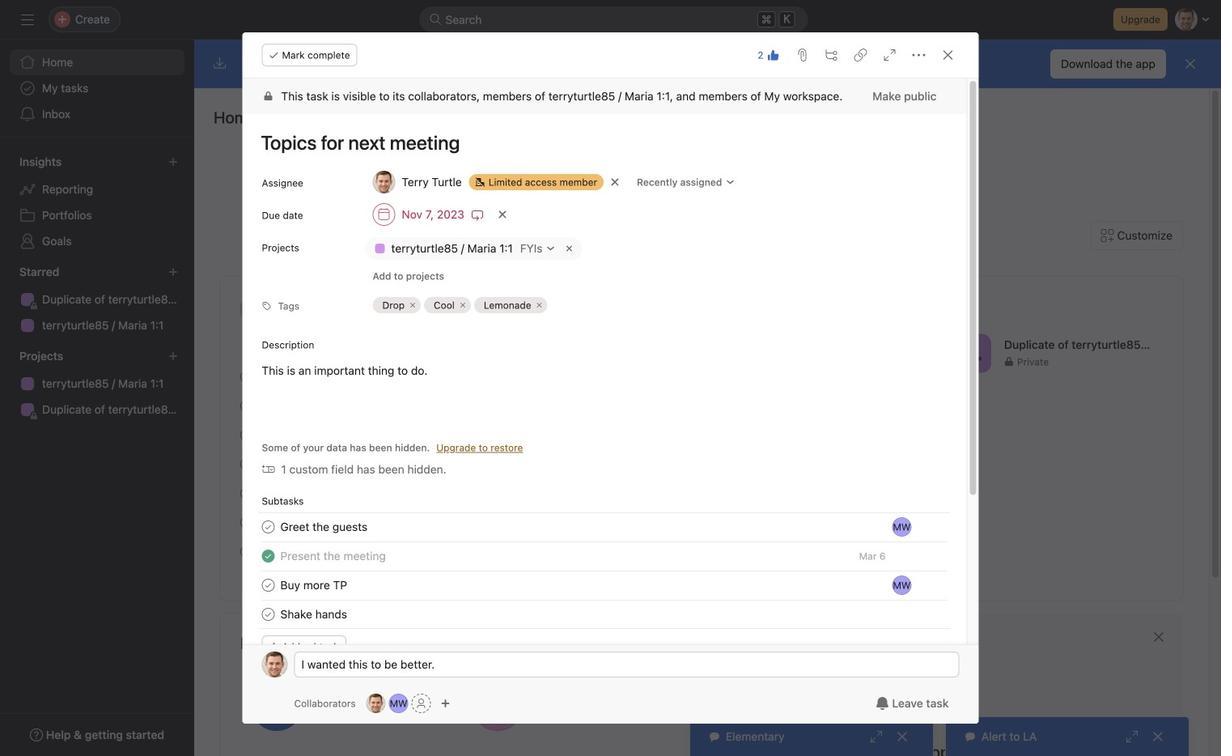 Task type: describe. For each thing, give the bounding box(es) containing it.
2 remove image from the left
[[535, 300, 544, 310]]

more actions for this task image
[[913, 49, 926, 62]]

Completed checkbox
[[259, 546, 278, 566]]

2 toggle assignee popover image from the top
[[892, 576, 912, 595]]

close image for expand alert to la icon
[[1152, 730, 1165, 743]]

rocket image
[[962, 344, 982, 363]]

1 horizontal spatial dismiss image
[[1184, 57, 1197, 70]]

2 likes. you liked this task image
[[767, 49, 780, 62]]

1 toggle assignee popover image from the top
[[892, 517, 912, 537]]

insights element
[[0, 147, 194, 257]]

0 vertical spatial remove image
[[563, 242, 576, 255]]

close image for expand elementary image
[[896, 730, 909, 743]]

0 vertical spatial task name text field
[[251, 124, 947, 161]]

starred element
[[0, 257, 194, 342]]

2 add or remove collaborators image from the left
[[389, 694, 408, 713]]

1 vertical spatial dismiss image
[[1153, 631, 1166, 644]]

view profile image
[[240, 290, 279, 329]]

expand elementary image
[[870, 730, 883, 743]]

mark complete checkbox inside main content
[[259, 605, 278, 624]]

1 remove image from the left
[[458, 300, 468, 310]]



Task type: vqa. For each thing, say whether or not it's contained in the screenshot.
New project button
no



Task type: locate. For each thing, give the bounding box(es) containing it.
Mark complete checkbox
[[237, 367, 257, 387], [237, 425, 257, 445], [237, 455, 257, 474], [237, 484, 257, 503], [259, 517, 278, 537], [259, 576, 278, 595]]

1 task name text field from the top
[[280, 547, 386, 565]]

1 horizontal spatial add or remove collaborators image
[[389, 694, 408, 713]]

remove image
[[563, 242, 576, 255], [408, 300, 418, 310]]

1 horizontal spatial close image
[[1152, 730, 1165, 743]]

close image right expand alert to la icon
[[1152, 730, 1165, 743]]

remove image
[[458, 300, 468, 310], [535, 300, 544, 310]]

attachments: add a file to this task, topics for next meeting image
[[796, 49, 809, 62]]

1 vertical spatial remove image
[[408, 300, 418, 310]]

0 horizontal spatial remove image
[[408, 300, 418, 310]]

list item
[[735, 333, 775, 374], [221, 508, 695, 537], [242, 512, 967, 542], [221, 537, 695, 566], [242, 542, 967, 571], [242, 571, 967, 600]]

copy task link image
[[854, 49, 867, 62]]

main content
[[242, 79, 967, 756]]

main content inside topics for next meeting dialog
[[242, 79, 967, 756]]

1 vertical spatial task name text field
[[280, 518, 368, 536]]

toggle assignee popover image
[[892, 517, 912, 537], [892, 576, 912, 595]]

full screen image
[[884, 49, 896, 62]]

add subtask image
[[825, 49, 838, 62]]

0 horizontal spatial dismiss image
[[1153, 631, 1166, 644]]

clear due date image
[[498, 210, 507, 219]]

2 close image from the left
[[1152, 730, 1165, 743]]

2 vertical spatial task name text field
[[280, 606, 347, 623]]

mark complete image
[[237, 367, 257, 387], [237, 396, 257, 416], [237, 484, 257, 503], [237, 513, 257, 532], [237, 542, 257, 561], [259, 576, 278, 595]]

1 add or remove collaborators image from the left
[[366, 694, 386, 713]]

0 horizontal spatial add or remove collaborators image
[[366, 694, 386, 713]]

0 vertical spatial task name text field
[[280, 547, 386, 565]]

completed image
[[259, 546, 278, 566]]

Mark complete checkbox
[[237, 396, 257, 416], [237, 513, 257, 532], [237, 542, 257, 561], [259, 605, 278, 624]]

1 vertical spatial task name text field
[[280, 576, 347, 594]]

0 vertical spatial dismiss image
[[1184, 57, 1197, 70]]

1 horizontal spatial remove image
[[535, 300, 544, 310]]

close image
[[896, 730, 909, 743], [1152, 730, 1165, 743]]

hide sidebar image
[[21, 13, 34, 26]]

remove assignee image
[[610, 177, 620, 187]]

0 horizontal spatial remove image
[[458, 300, 468, 310]]

dismiss image
[[1184, 57, 1197, 70], [1153, 631, 1166, 644]]

mark complete image
[[237, 425, 257, 445], [237, 455, 257, 474], [259, 517, 278, 537], [259, 605, 278, 624]]

1 close image from the left
[[896, 730, 909, 743]]

prominent image
[[429, 13, 442, 26]]

3 task name text field from the top
[[280, 606, 347, 623]]

close task pane image
[[942, 49, 955, 62]]

0 horizontal spatial close image
[[896, 730, 909, 743]]

0 vertical spatial toggle assignee popover image
[[892, 517, 912, 537]]

topics for next meeting dialog
[[242, 32, 979, 756]]

Task Name text field
[[280, 547, 386, 565], [280, 576, 347, 594], [280, 606, 347, 623]]

projects element
[[0, 342, 194, 426]]

2 task name text field from the top
[[280, 576, 347, 594]]

1 vertical spatial toggle assignee popover image
[[892, 576, 912, 595]]

add or remove collaborators image
[[366, 694, 386, 713], [389, 694, 408, 713]]

expand alert to la image
[[1126, 730, 1139, 743]]

open user profile image
[[262, 652, 288, 678]]

close image right expand elementary image
[[896, 730, 909, 743]]

global element
[[0, 40, 194, 137]]

1 horizontal spatial remove image
[[563, 242, 576, 255]]

Task Name text field
[[251, 124, 947, 161], [280, 518, 368, 536]]

add or remove collaborators image
[[441, 699, 451, 708]]



